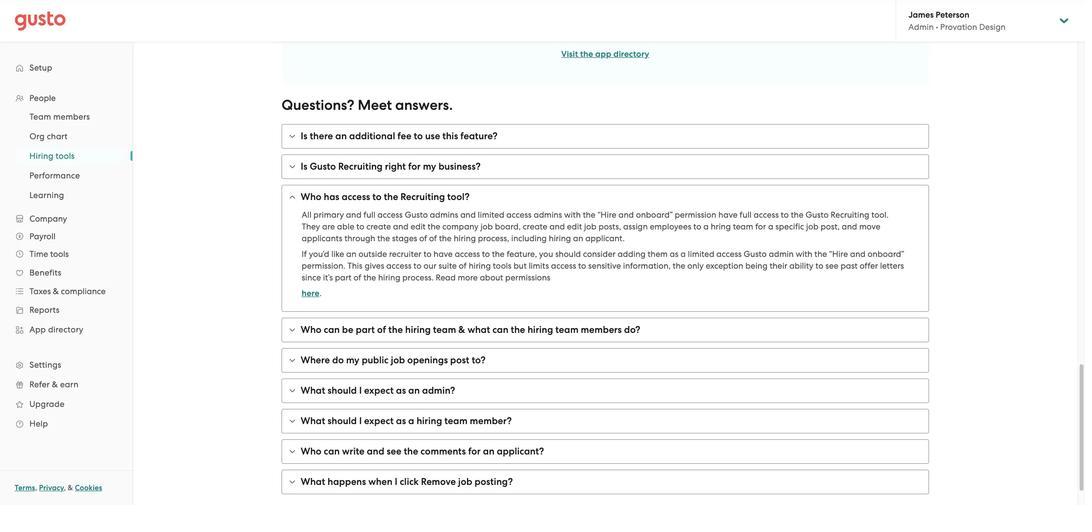 Task type: vqa. For each thing, say whether or not it's contained in the screenshot.
What should I expect as an admin?
yes



Task type: describe. For each thing, give the bounding box(es) containing it.
expect for an
[[364, 385, 394, 396]]

outside
[[359, 249, 387, 259]]

for inside dropdown button
[[468, 446, 481, 457]]

their
[[770, 261, 788, 271]]

do
[[332, 355, 344, 366]]

taxes
[[29, 287, 51, 296]]

access up exception
[[717, 249, 742, 259]]

people button
[[10, 89, 123, 107]]

admin
[[769, 249, 794, 259]]

a left hring
[[704, 222, 709, 232]]

of inside dropdown button
[[377, 324, 386, 336]]

job up applicant.
[[584, 222, 597, 232]]

i inside what happens when i click remove job posting? dropdown button
[[395, 476, 398, 488]]

as for hiring
[[396, 416, 406, 427]]

an inside all primary and full access gusto admins and limited access admins with the "hire and onboard" permission have full access to the gusto recruiting tool. they are able to create and edit the company job board, create and edit job posts, assign employees to a hring team for a specific job post, and move applicants through the stages of of the hiring process, including hiring an applicant.
[[573, 234, 583, 243]]

refer
[[29, 380, 50, 390]]

do?
[[624, 324, 641, 336]]

to down 'permission'
[[694, 222, 702, 232]]

the up 'where do my public job openings post to?'
[[389, 324, 403, 336]]

public
[[362, 355, 389, 366]]

for inside all primary and full access gusto admins and limited access admins with the "hire and onboard" permission have full access to the gusto recruiting tool. they are able to create and edit the company job board, create and edit job posts, assign employees to a hring team for a specific job post, and move applicants through the stages of of the hiring process, including hiring an applicant.
[[756, 222, 766, 232]]

recruiter
[[389, 249, 422, 259]]

performance
[[29, 171, 80, 181]]

right
[[385, 161, 406, 172]]

benefits
[[29, 268, 61, 278]]

settings
[[29, 360, 61, 370]]

cookies button
[[75, 482, 102, 494]]

gusto inside dropdown button
[[310, 161, 336, 172]]

who can write and see the comments for an applicant?
[[301, 446, 544, 457]]

consider
[[583, 249, 616, 259]]

privacy link
[[39, 484, 64, 493]]

have inside all primary and full access gusto admins and limited access admins with the "hire and onboard" permission have full access to the gusto recruiting tool. they are able to create and edit the company job board, create and edit job posts, assign employees to a hring team for a specific job post, and move applicants through the stages of of the hiring process, including hiring an applicant.
[[719, 210, 738, 220]]

additional
[[349, 131, 395, 142]]

recruiting inside dropdown button
[[338, 161, 383, 172]]

who can be part of the hiring team & what can the hiring team members do? button
[[282, 318, 929, 342]]

& right taxes
[[53, 287, 59, 296]]

tool.
[[872, 210, 889, 220]]

help link
[[10, 415, 123, 433]]

to up process.
[[414, 261, 422, 271]]

0 vertical spatial my
[[423, 161, 436, 172]]

admin?
[[422, 385, 455, 396]]

to up specific
[[781, 210, 789, 220]]

to up through
[[357, 222, 364, 232]]

.
[[320, 289, 322, 298]]

payroll
[[29, 232, 56, 241]]

is there an additional fee to use this feature? button
[[282, 125, 929, 148]]

company
[[29, 214, 67, 224]]

feature,
[[507, 249, 537, 259]]

tools for time tools
[[50, 249, 69, 259]]

stages
[[392, 234, 417, 243]]

the right what at the bottom of the page
[[511, 324, 525, 336]]

chart
[[47, 132, 68, 141]]

the down post,
[[815, 249, 827, 259]]

access up suite
[[455, 249, 480, 259]]

gusto navigation element
[[0, 42, 132, 449]]

who for who can write and see the comments for an applicant?
[[301, 446, 322, 457]]

& left the cookies
[[68, 484, 73, 493]]

what for what happens when i click remove job posting?
[[301, 476, 325, 488]]

when
[[368, 476, 393, 488]]

setup
[[29, 63, 52, 73]]

who for who has access to the recruiting tool?
[[301, 191, 322, 203]]

peterson
[[936, 10, 970, 20]]

recruiting inside all primary and full access gusto admins and limited access admins with the "hire and onboard" permission have full access to the gusto recruiting tool. they are able to create and edit the company job board, create and edit job posts, assign employees to a hring team for a specific job post, and move applicants through the stages of of the hiring process, including hiring an applicant.
[[831, 210, 870, 220]]

gusto inside 'if you'd like an outside recruiter to have access to the feature, you should consider adding them as a limited access gusto admin with the "hire and onboard" permission. this gives access to our suite of hiring tools but limits access to sensitive information, the only exception being their ability to see past offer letters since it's part of the hiring process. read more about permissions'
[[744, 249, 767, 259]]

more
[[458, 273, 478, 283]]

of up our
[[429, 234, 437, 243]]

post
[[450, 355, 470, 366]]

privacy
[[39, 484, 64, 493]]

members inside dropdown button
[[581, 324, 622, 336]]

suite
[[439, 261, 457, 271]]

& left 'earn'
[[52, 380, 58, 390]]

visit the app directory
[[561, 49, 650, 59]]

james
[[909, 10, 934, 20]]

james peterson admin • provation design
[[909, 10, 1006, 32]]

questions? meet answers.
[[282, 97, 453, 114]]

be
[[342, 324, 354, 336]]

access up specific
[[754, 210, 779, 220]]

tools inside 'if you'd like an outside recruiter to have access to the feature, you should consider adding them as a limited access gusto admin with the "hire and onboard" permission. this gives access to our suite of hiring tools but limits access to sensitive information, the only exception being their ability to see past offer letters since it's part of the hiring process. read more about permissions'
[[493, 261, 512, 271]]

remove
[[421, 476, 456, 488]]

org chart
[[29, 132, 68, 141]]

what for what should i expect as a hiring team member?
[[301, 416, 325, 427]]

here .
[[302, 289, 322, 299]]

job left post,
[[807, 222, 819, 232]]

answers.
[[395, 97, 453, 114]]

process.
[[403, 273, 434, 283]]

team members link
[[18, 108, 123, 126]]

the up outside
[[377, 234, 390, 243]]

read
[[436, 273, 456, 283]]

and inside 'if you'd like an outside recruiter to have access to the feature, you should consider adding them as a limited access gusto admin with the "hire and onboard" permission. this gives access to our suite of hiring tools but limits access to sensitive information, the only exception being their ability to see past offer letters since it's part of the hiring process. read more about permissions'
[[850, 249, 866, 259]]

as for admin?
[[396, 385, 406, 396]]

them
[[648, 249, 668, 259]]

being
[[746, 261, 768, 271]]

should for what should i expect as an admin?
[[328, 385, 357, 396]]

app
[[29, 325, 46, 335]]

what for what should i expect as an admin?
[[301, 385, 325, 396]]

applicants
[[302, 234, 343, 243]]

company
[[443, 222, 479, 232]]

of up more
[[459, 261, 467, 271]]

app directory link
[[10, 321, 123, 339]]

1 create from the left
[[367, 222, 391, 232]]

this
[[443, 131, 458, 142]]

2 create from the left
[[523, 222, 548, 232]]

the up click
[[404, 446, 418, 457]]

where do my public job openings post to?
[[301, 355, 486, 366]]

& left what at the bottom of the page
[[459, 324, 465, 336]]

the down who has access to the recruiting tool? dropdown button
[[583, 210, 596, 220]]

openings
[[407, 355, 448, 366]]

and up assign
[[619, 210, 634, 220]]

process,
[[478, 234, 509, 243]]

gusto up stages
[[405, 210, 428, 220]]

comments
[[421, 446, 466, 457]]

to right ability
[[816, 261, 824, 271]]

learning link
[[18, 186, 123, 204]]

and inside who can write and see the comments for an applicant? dropdown button
[[367, 446, 384, 457]]

is there an additional fee to use this feature?
[[301, 131, 498, 142]]

earn
[[60, 380, 78, 390]]

limited inside all primary and full access gusto admins and limited access admins with the "hire and onboard" permission have full access to the gusto recruiting tool. they are able to create and edit the company job board, create and edit job posts, assign employees to a hring team for a specific job post, and move applicants through the stages of of the hiring process, including hiring an applicant.
[[478, 210, 505, 220]]

who has access to the recruiting tool?
[[301, 191, 470, 203]]

taxes & compliance
[[29, 287, 106, 296]]

the up specific
[[791, 210, 804, 220]]

here
[[302, 289, 320, 299]]

the left app
[[580, 49, 593, 59]]

about
[[480, 273, 503, 283]]

including
[[511, 234, 547, 243]]

to inside dropdown button
[[373, 191, 382, 203]]

limited inside 'if you'd like an outside recruiter to have access to the feature, you should consider adding them as a limited access gusto admin with the "hire and onboard" permission. this gives access to our suite of hiring tools but limits access to sensitive information, the only exception being their ability to see past offer letters since it's part of the hiring process. read more about permissions'
[[688, 249, 715, 259]]

i for an
[[359, 385, 362, 396]]

provation
[[941, 22, 978, 32]]

to down consider
[[578, 261, 586, 271]]

as inside 'if you'd like an outside recruiter to have access to the feature, you should consider adding them as a limited access gusto admin with the "hire and onboard" permission. this gives access to our suite of hiring tools but limits access to sensitive information, the only exception being their ability to see past offer letters since it's part of the hiring process. read more about permissions'
[[670, 249, 679, 259]]

1 edit from the left
[[411, 222, 426, 232]]

access down who has access to the recruiting tool?
[[378, 210, 403, 220]]

board,
[[495, 222, 521, 232]]

a inside 'if you'd like an outside recruiter to have access to the feature, you should consider adding them as a limited access gusto admin with the "hire and onboard" permission. this gives access to our suite of hiring tools but limits access to sensitive information, the only exception being their ability to see past offer letters since it's part of the hiring process. read more about permissions'
[[681, 249, 686, 259]]

i for a
[[359, 416, 362, 427]]

ability
[[790, 261, 814, 271]]

2 , from the left
[[64, 484, 66, 493]]

admin
[[909, 22, 934, 32]]

feature?
[[461, 131, 498, 142]]

2 full from the left
[[740, 210, 752, 220]]

this
[[348, 261, 363, 271]]

questions?
[[282, 97, 354, 114]]

what happens when i click remove job posting?
[[301, 476, 513, 488]]

what happens when i click remove job posting? button
[[282, 471, 929, 494]]

applicant?
[[497, 446, 544, 457]]



Task type: locate. For each thing, give the bounding box(es) containing it.
1 is from the top
[[301, 131, 308, 142]]

0 vertical spatial who
[[301, 191, 322, 203]]

0 horizontal spatial my
[[346, 355, 360, 366]]

to down process,
[[482, 249, 490, 259]]

0 horizontal spatial directory
[[48, 325, 83, 335]]

an up consider
[[573, 234, 583, 243]]

tools for hiring tools
[[56, 151, 75, 161]]

as up who can write and see the comments for an applicant?
[[396, 416, 406, 427]]

is for is gusto recruiting right for my business?
[[301, 161, 308, 172]]

2 horizontal spatial recruiting
[[831, 210, 870, 220]]

permission.
[[302, 261, 346, 271]]

directory inside list
[[48, 325, 83, 335]]

see down what should i expect as a hiring team member?
[[387, 446, 402, 457]]

directory
[[614, 49, 650, 59], [48, 325, 83, 335]]

1 vertical spatial part
[[356, 324, 375, 336]]

should right you
[[555, 249, 581, 259]]

the down gives
[[364, 273, 376, 283]]

and up able
[[346, 210, 362, 220]]

an right the there
[[335, 131, 347, 142]]

1 vertical spatial should
[[328, 385, 357, 396]]

an inside is there an additional fee to use this feature? dropdown button
[[335, 131, 347, 142]]

see inside 'if you'd like an outside recruiter to have access to the feature, you should consider adding them as a limited access gusto admin with the "hire and onboard" permission. this gives access to our suite of hiring tools but limits access to sensitive information, the only exception being their ability to see past offer letters since it's part of the hiring process. read more about permissions'
[[826, 261, 839, 271]]

expect down public
[[364, 385, 394, 396]]

members inside list
[[53, 112, 90, 122]]

1 vertical spatial with
[[796, 249, 813, 259]]

to inside dropdown button
[[414, 131, 423, 142]]

recruiting left tool?
[[401, 191, 445, 203]]

of right stages
[[419, 234, 427, 243]]

i up write
[[359, 416, 362, 427]]

onboard" up employees
[[636, 210, 673, 220]]

who for who can be part of the hiring team & what can the hiring team members do?
[[301, 324, 322, 336]]

happens
[[328, 476, 366, 488]]

the left only at the bottom right of the page
[[673, 261, 686, 271]]

"hire up past
[[829, 249, 848, 259]]

member?
[[470, 416, 512, 427]]

onboard" inside all primary and full access gusto admins and limited access admins with the "hire and onboard" permission have full access to the gusto recruiting tool. they are able to create and edit the company job board, create and edit job posts, assign employees to a hring team for a specific job post, and move applicants through the stages of of the hiring process, including hiring an applicant.
[[636, 210, 673, 220]]

0 vertical spatial tools
[[56, 151, 75, 161]]

1 vertical spatial who
[[301, 324, 322, 336]]

meet
[[358, 97, 392, 114]]

posting?
[[475, 476, 513, 488]]

for
[[408, 161, 421, 172], [756, 222, 766, 232], [468, 446, 481, 457]]

should inside 'if you'd like an outside recruiter to have access to the feature, you should consider adding them as a limited access gusto admin with the "hire and onboard" permission. this gives access to our suite of hiring tools but limits access to sensitive information, the only exception being their ability to see past offer letters since it's part of the hiring process. read more about permissions'
[[555, 249, 581, 259]]

2 expect from the top
[[364, 416, 394, 427]]

sensitive
[[588, 261, 621, 271]]

performance link
[[18, 167, 123, 185]]

0 horizontal spatial members
[[53, 112, 90, 122]]

design
[[980, 22, 1006, 32]]

part right it's
[[335, 273, 352, 283]]

settings link
[[10, 356, 123, 374]]

0 horizontal spatial full
[[364, 210, 376, 220]]

through
[[345, 234, 375, 243]]

0 horizontal spatial part
[[335, 273, 352, 283]]

1 vertical spatial limited
[[688, 249, 715, 259]]

1 horizontal spatial limited
[[688, 249, 715, 259]]

1 horizontal spatial admins
[[534, 210, 562, 220]]

recruiting up post,
[[831, 210, 870, 220]]

only
[[688, 261, 704, 271]]

the down process,
[[492, 249, 505, 259]]

3 what from the top
[[301, 476, 325, 488]]

if
[[302, 249, 307, 259]]

for left specific
[[756, 222, 766, 232]]

an inside 'if you'd like an outside recruiter to have access to the feature, you should consider adding them as a limited access gusto admin with the "hire and onboard" permission. this gives access to our suite of hiring tools but limits access to sensitive information, the only exception being their ability to see past offer letters since it's part of the hiring process. read more about permissions'
[[346, 249, 357, 259]]

onboard" inside 'if you'd like an outside recruiter to have access to the feature, you should consider adding them as a limited access gusto admin with the "hire and onboard" permission. this gives access to our suite of hiring tools but limits access to sensitive information, the only exception being their ability to see past offer letters since it's part of the hiring process. read more about permissions'
[[868, 249, 905, 259]]

2 vertical spatial i
[[395, 476, 398, 488]]

1 horizontal spatial directory
[[614, 49, 650, 59]]

you
[[539, 249, 553, 259]]

"hire
[[598, 210, 617, 220], [829, 249, 848, 259]]

1 vertical spatial directory
[[48, 325, 83, 335]]

1 vertical spatial is
[[301, 161, 308, 172]]

here link
[[302, 289, 320, 299]]

1 vertical spatial "hire
[[829, 249, 848, 259]]

past
[[841, 261, 858, 271]]

of down this
[[354, 273, 362, 283]]

1 vertical spatial for
[[756, 222, 766, 232]]

job up process,
[[481, 222, 493, 232]]

what
[[468, 324, 490, 336]]

the down company
[[439, 234, 452, 243]]

1 horizontal spatial my
[[423, 161, 436, 172]]

with down who has access to the recruiting tool? dropdown button
[[564, 210, 581, 220]]

and up stages
[[393, 222, 409, 232]]

access inside dropdown button
[[342, 191, 370, 203]]

who can be part of the hiring team & what can the hiring team members do?
[[301, 324, 641, 336]]

1 horizontal spatial "hire
[[829, 249, 848, 259]]

are
[[322, 222, 335, 232]]

who
[[301, 191, 322, 203], [301, 324, 322, 336], [301, 446, 322, 457]]

job right public
[[391, 355, 405, 366]]

refer & earn link
[[10, 376, 123, 394]]

0 vertical spatial recruiting
[[338, 161, 383, 172]]

1 vertical spatial expect
[[364, 416, 394, 427]]

team members
[[29, 112, 90, 122]]

0 horizontal spatial have
[[434, 249, 453, 259]]

an
[[335, 131, 347, 142], [573, 234, 583, 243], [346, 249, 357, 259], [408, 385, 420, 396], [483, 446, 495, 457]]

who up where
[[301, 324, 322, 336]]

0 horizontal spatial with
[[564, 210, 581, 220]]

has
[[324, 191, 340, 203]]

2 who from the top
[[301, 324, 322, 336]]

have up hring
[[719, 210, 738, 220]]

expect for a
[[364, 416, 394, 427]]

2 horizontal spatial for
[[756, 222, 766, 232]]

0 horizontal spatial ,
[[35, 484, 37, 493]]

tools down org chart link
[[56, 151, 75, 161]]

1 vertical spatial onboard"
[[868, 249, 905, 259]]

visit
[[561, 49, 578, 59]]

i inside what should i expect as a hiring team member? dropdown button
[[359, 416, 362, 427]]

access down you
[[551, 261, 576, 271]]

0 vertical spatial what
[[301, 385, 325, 396]]

an inside who can write and see the comments for an applicant? dropdown button
[[483, 446, 495, 457]]

1 expect from the top
[[364, 385, 394, 396]]

an up this
[[346, 249, 357, 259]]

upgrade link
[[10, 396, 123, 413]]

the down is gusto recruiting right for my business?
[[384, 191, 398, 203]]

edit up stages
[[411, 222, 426, 232]]

0 horizontal spatial see
[[387, 446, 402, 457]]

2 vertical spatial recruiting
[[831, 210, 870, 220]]

business?
[[439, 161, 481, 172]]

2 is from the top
[[301, 161, 308, 172]]

hiring tools link
[[18, 147, 123, 165]]

tools up about
[[493, 261, 512, 271]]

2 vertical spatial who
[[301, 446, 322, 457]]

as up what should i expect as a hiring team member?
[[396, 385, 406, 396]]

i down public
[[359, 385, 362, 396]]

have up suite
[[434, 249, 453, 259]]

post,
[[821, 222, 840, 232]]

team inside what should i expect as a hiring team member? dropdown button
[[445, 416, 468, 427]]

of up public
[[377, 324, 386, 336]]

2 admins from the left
[[534, 210, 562, 220]]

an inside what should i expect as an admin? dropdown button
[[408, 385, 420, 396]]

1 vertical spatial as
[[396, 385, 406, 396]]

2 vertical spatial as
[[396, 416, 406, 427]]

1 horizontal spatial members
[[581, 324, 622, 336]]

can left be
[[324, 324, 340, 336]]

to?
[[472, 355, 486, 366]]

see left past
[[826, 261, 839, 271]]

access up board,
[[507, 210, 532, 220]]

for inside dropdown button
[[408, 161, 421, 172]]

job right the remove on the bottom left of page
[[458, 476, 473, 488]]

access right has
[[342, 191, 370, 203]]

1 , from the left
[[35, 484, 37, 493]]

as right them
[[670, 249, 679, 259]]

a right them
[[681, 249, 686, 259]]

limited up only at the bottom right of the page
[[688, 249, 715, 259]]

applicant.
[[586, 234, 625, 243]]

1 list from the top
[[0, 89, 132, 434]]

as
[[670, 249, 679, 259], [396, 385, 406, 396], [396, 416, 406, 427]]

1 horizontal spatial ,
[[64, 484, 66, 493]]

letters
[[880, 261, 904, 271]]

0 vertical spatial "hire
[[598, 210, 617, 220]]

who has access to the recruiting tool? button
[[282, 185, 929, 209]]

1 vertical spatial recruiting
[[401, 191, 445, 203]]

and up past
[[850, 249, 866, 259]]

a inside what should i expect as a hiring team member? dropdown button
[[408, 416, 414, 427]]

0 vertical spatial for
[[408, 161, 421, 172]]

1 full from the left
[[364, 210, 376, 220]]

i
[[359, 385, 362, 396], [359, 416, 362, 427], [395, 476, 398, 488]]

all
[[302, 210, 312, 220]]

3 who from the top
[[301, 446, 322, 457]]

org chart link
[[18, 128, 123, 145]]

move
[[860, 222, 881, 232]]

tools down payroll dropdown button
[[50, 249, 69, 259]]

taxes & compliance button
[[10, 283, 123, 300]]

can right what at the bottom of the page
[[493, 324, 509, 336]]

"hire inside 'if you'd like an outside recruiter to have access to the feature, you should consider adding them as a limited access gusto admin with the "hire and onboard" permission. this gives access to our suite of hiring tools but limits access to sensitive information, the only exception being their ability to see past offer letters since it's part of the hiring process. read more about permissions'
[[829, 249, 848, 259]]

and right write
[[367, 446, 384, 457]]

a up who can write and see the comments for an applicant?
[[408, 416, 414, 427]]

and right post,
[[842, 222, 858, 232]]

1 vertical spatial members
[[581, 324, 622, 336]]

our
[[424, 261, 437, 271]]

specific
[[776, 222, 804, 232]]

what should i expect as an admin? button
[[282, 379, 929, 403]]

have inside 'if you'd like an outside recruiter to have access to the feature, you should consider adding them as a limited access gusto admin with the "hire and onboard" permission. this gives access to our suite of hiring tools but limits access to sensitive information, the only exception being their ability to see past offer letters since it's part of the hiring process. read more about permissions'
[[434, 249, 453, 259]]

members left do? in the bottom of the page
[[581, 324, 622, 336]]

0 horizontal spatial "hire
[[598, 210, 617, 220]]

use
[[425, 131, 440, 142]]

tools inside 'link'
[[56, 151, 75, 161]]

1 horizontal spatial for
[[468, 446, 481, 457]]

should down do
[[328, 385, 357, 396]]

part inside 'if you'd like an outside recruiter to have access to the feature, you should consider adding them as a limited access gusto admin with the "hire and onboard" permission. this gives access to our suite of hiring tools but limits access to sensitive information, the only exception being their ability to see past offer letters since it's part of the hiring process. read more about permissions'
[[335, 273, 352, 283]]

visit the app directory link
[[561, 49, 650, 59]]

can for who can be part of the hiring team & what can the hiring team members do?
[[324, 324, 340, 336]]

0 horizontal spatial limited
[[478, 210, 505, 220]]

1 horizontal spatial have
[[719, 210, 738, 220]]

is up "all"
[[301, 161, 308, 172]]

1 what from the top
[[301, 385, 325, 396]]

0 vertical spatial with
[[564, 210, 581, 220]]

0 horizontal spatial admins
[[430, 210, 458, 220]]

who can write and see the comments for an applicant? button
[[282, 440, 929, 464]]

what should i expect as an admin?
[[301, 385, 455, 396]]

0 vertical spatial directory
[[614, 49, 650, 59]]

1 horizontal spatial create
[[523, 222, 548, 232]]

to up our
[[424, 249, 432, 259]]

time tools button
[[10, 245, 123, 263]]

able
[[337, 222, 354, 232]]

2 edit from the left
[[567, 222, 582, 232]]

0 vertical spatial members
[[53, 112, 90, 122]]

1 vertical spatial my
[[346, 355, 360, 366]]

should inside what should i expect as a hiring team member? dropdown button
[[328, 416, 357, 427]]

a left specific
[[768, 222, 774, 232]]

1 horizontal spatial part
[[356, 324, 375, 336]]

can for who can write and see the comments for an applicant?
[[324, 446, 340, 457]]

and up you
[[550, 222, 565, 232]]

should inside what should i expect as an admin? dropdown button
[[328, 385, 357, 396]]

"hire up posts,
[[598, 210, 617, 220]]

reports
[[29, 305, 60, 315]]

compliance
[[61, 287, 106, 296]]

learning
[[29, 190, 64, 200]]

for right right
[[408, 161, 421, 172]]

expect
[[364, 385, 394, 396], [364, 416, 394, 427]]

0 vertical spatial should
[[555, 249, 581, 259]]

is inside is there an additional fee to use this feature? dropdown button
[[301, 131, 308, 142]]

list
[[0, 89, 132, 434], [0, 107, 132, 205]]

is for is there an additional fee to use this feature?
[[301, 131, 308, 142]]

can inside dropdown button
[[324, 446, 340, 457]]

what should i expect as a hiring team member?
[[301, 416, 512, 427]]

payroll button
[[10, 228, 123, 245]]

app
[[596, 49, 612, 59]]

1 who from the top
[[301, 191, 322, 203]]

"hire inside all primary and full access gusto admins and limited access admins with the "hire and onboard" permission have full access to the gusto recruiting tool. they are able to create and edit the company job board, create and edit job posts, assign employees to a hring team for a specific job post, and move applicants through the stages of of the hiring process, including hiring an applicant.
[[598, 210, 617, 220]]

reports link
[[10, 301, 123, 319]]

, left privacy
[[35, 484, 37, 493]]

onboard" up letters
[[868, 249, 905, 259]]

recruiting inside dropdown button
[[401, 191, 445, 203]]

recruiting down additional
[[338, 161, 383, 172]]

cookies
[[75, 484, 102, 493]]

1 horizontal spatial see
[[826, 261, 839, 271]]

expect down what should i expect as an admin? at bottom
[[364, 416, 394, 427]]

to right fee
[[414, 131, 423, 142]]

0 vertical spatial onboard"
[[636, 210, 673, 220]]

tools
[[56, 151, 75, 161], [50, 249, 69, 259], [493, 261, 512, 271]]

access down "recruiter" at the left of the page
[[386, 261, 412, 271]]

1 horizontal spatial onboard"
[[868, 249, 905, 259]]

who inside dropdown button
[[301, 324, 322, 336]]

limited
[[478, 210, 505, 220], [688, 249, 715, 259]]

i inside what should i expect as an admin? dropdown button
[[359, 385, 362, 396]]

0 vertical spatial i
[[359, 385, 362, 396]]

part inside dropdown button
[[356, 324, 375, 336]]

an left admin?
[[408, 385, 420, 396]]

0 vertical spatial see
[[826, 261, 839, 271]]

is inside 'is gusto recruiting right for my business?' dropdown button
[[301, 161, 308, 172]]

see inside dropdown button
[[387, 446, 402, 457]]

to down is gusto recruiting right for my business?
[[373, 191, 382, 203]]

0 vertical spatial as
[[670, 249, 679, 259]]

1 vertical spatial have
[[434, 249, 453, 259]]

2 what from the top
[[301, 416, 325, 427]]

all primary and full access gusto admins and limited access admins with the "hire and onboard" permission have full access to the gusto recruiting tool. they are able to create and edit the company job board, create and edit job posts, assign employees to a hring team for a specific job post, and move applicants through the stages of of the hiring process, including hiring an applicant.
[[302, 210, 889, 243]]

my right do
[[346, 355, 360, 366]]

2 list from the top
[[0, 107, 132, 205]]

my
[[423, 161, 436, 172], [346, 355, 360, 366]]

0 vertical spatial limited
[[478, 210, 505, 220]]

, left the cookies
[[64, 484, 66, 493]]

2 vertical spatial what
[[301, 476, 325, 488]]

home image
[[15, 11, 66, 31]]

exception
[[706, 261, 744, 271]]

like
[[331, 249, 344, 259]]

you'd
[[309, 249, 329, 259]]

create
[[367, 222, 391, 232], [523, 222, 548, 232]]

the left company
[[428, 222, 440, 232]]

and up company
[[460, 210, 476, 220]]

gusto up post,
[[806, 210, 829, 220]]

1 horizontal spatial with
[[796, 249, 813, 259]]

1 horizontal spatial edit
[[567, 222, 582, 232]]

with inside all primary and full access gusto admins and limited access admins with the "hire and onboard" permission have full access to the gusto recruiting tool. they are able to create and edit the company job board, create and edit job posts, assign employees to a hring team for a specific job post, and move applicants through the stages of of the hiring process, including hiring an applicant.
[[564, 210, 581, 220]]

1 horizontal spatial full
[[740, 210, 752, 220]]

a
[[704, 222, 709, 232], [768, 222, 774, 232], [681, 249, 686, 259], [408, 416, 414, 427]]

0 vertical spatial is
[[301, 131, 308, 142]]

0 vertical spatial expect
[[364, 385, 394, 396]]

upgrade
[[29, 399, 65, 409]]

hiring
[[29, 151, 53, 161]]

list containing team members
[[0, 107, 132, 205]]

my left business?
[[423, 161, 436, 172]]

0 vertical spatial part
[[335, 273, 352, 283]]

0 horizontal spatial onboard"
[[636, 210, 673, 220]]

1 vertical spatial see
[[387, 446, 402, 457]]

0 horizontal spatial edit
[[411, 222, 426, 232]]

0 horizontal spatial recruiting
[[338, 161, 383, 172]]

who left write
[[301, 446, 322, 457]]

terms
[[15, 484, 35, 493]]

1 vertical spatial tools
[[50, 249, 69, 259]]

1 admins from the left
[[430, 210, 458, 220]]

0 vertical spatial have
[[719, 210, 738, 220]]

1 vertical spatial what
[[301, 416, 325, 427]]

is left the there
[[301, 131, 308, 142]]

2 vertical spatial tools
[[493, 261, 512, 271]]

who up "all"
[[301, 191, 322, 203]]

0 horizontal spatial for
[[408, 161, 421, 172]]

2 vertical spatial for
[[468, 446, 481, 457]]

should for what should i expect as a hiring team member?
[[328, 416, 357, 427]]

app directory
[[29, 325, 83, 335]]

1 horizontal spatial recruiting
[[401, 191, 445, 203]]

org
[[29, 132, 45, 141]]

they
[[302, 222, 320, 232]]

can left write
[[324, 446, 340, 457]]

tool?
[[447, 191, 470, 203]]

team inside all primary and full access gusto admins and limited access admins with the "hire and onboard" permission have full access to the gusto recruiting tool. they are able to create and edit the company job board, create and edit job posts, assign employees to a hring team for a specific job post, and move applicants through the stages of of the hiring process, including hiring an applicant.
[[733, 222, 754, 232]]

admins up including
[[534, 210, 562, 220]]

0 horizontal spatial create
[[367, 222, 391, 232]]

&
[[53, 287, 59, 296], [459, 324, 465, 336], [52, 380, 58, 390], [68, 484, 73, 493]]

1 vertical spatial i
[[359, 416, 362, 427]]

list containing people
[[0, 89, 132, 434]]

tools inside dropdown button
[[50, 249, 69, 259]]

with inside 'if you'd like an outside recruiter to have access to the feature, you should consider adding them as a limited access gusto admin with the "hire and onboard" permission. this gives access to our suite of hiring tools but limits access to sensitive information, the only exception being their ability to see past offer letters since it's part of the hiring process. read more about permissions'
[[796, 249, 813, 259]]

2 vertical spatial should
[[328, 416, 357, 427]]



